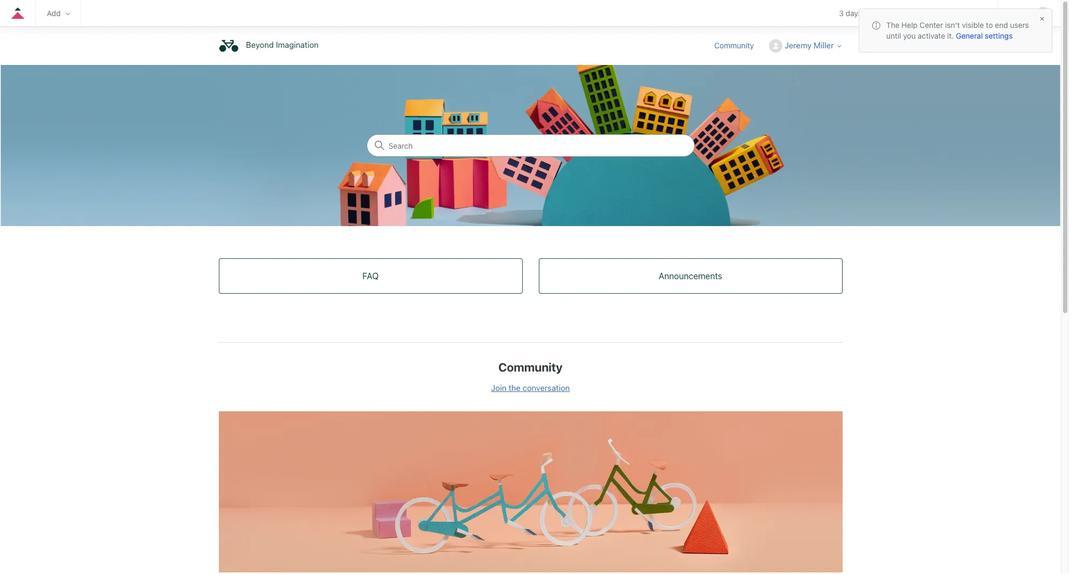 Task type: vqa. For each thing, say whether or not it's contained in the screenshot.
tab
no



Task type: describe. For each thing, give the bounding box(es) containing it.
beyond imagination link
[[219, 36, 324, 56]]

3
[[839, 9, 844, 18]]

general settings
[[956, 31, 1013, 40]]

isn't
[[945, 20, 960, 30]]

center
[[920, 20, 943, 30]]

until
[[886, 31, 901, 40]]

visible
[[962, 20, 984, 30]]

trial.
[[886, 9, 901, 18]]

beyond imagination help center home page image
[[219, 36, 239, 56]]

navigation containing add
[[0, 0, 1061, 30]]

it.
[[947, 31, 954, 40]]

the help center isn't visible to end users until you activate it.
[[886, 20, 1029, 40]]

you
[[903, 31, 916, 40]]

general
[[956, 31, 983, 40]]

faq
[[362, 272, 379, 281]]

in
[[878, 9, 884, 18]]

help
[[902, 20, 918, 30]]

end
[[995, 20, 1008, 30]]

join the conversation link
[[491, 383, 570, 393]]

the
[[509, 383, 521, 393]]

left
[[864, 9, 875, 18]]

admin
[[966, 9, 988, 18]]

buy
[[904, 9, 917, 18]]

the
[[886, 20, 900, 30]]

settings
[[985, 31, 1013, 40]]

beyond
[[246, 40, 274, 50]]

zendesk products image
[[1014, 9, 1021, 17]]

now
[[919, 9, 933, 18]]

users
[[1010, 20, 1029, 30]]

add
[[47, 9, 61, 18]]



Task type: locate. For each thing, give the bounding box(es) containing it.
3 days left in trial. buy now
[[839, 9, 933, 18]]

guide admin
[[944, 9, 988, 18]]

days
[[846, 9, 862, 18]]

1 horizontal spatial community
[[714, 41, 754, 50]]

jeremy
[[785, 40, 812, 50]]

faq link
[[219, 259, 522, 294]]

0 vertical spatial community
[[714, 41, 754, 50]]

announcements link
[[539, 259, 842, 294]]

community inside main content
[[499, 361, 563, 375]]

0 horizontal spatial community
[[499, 361, 563, 375]]

join the conversation
[[491, 383, 570, 393]]

Search search field
[[367, 135, 694, 157]]

navigation
[[0, 0, 1061, 30]]

imagination
[[276, 40, 319, 50]]

guide
[[944, 9, 964, 18]]

buy now link
[[904, 9, 933, 18]]

join
[[491, 383, 507, 393]]

jeremy miller
[[785, 40, 834, 50]]

1 vertical spatial community
[[499, 361, 563, 375]]

community main content
[[0, 65, 1061, 575]]

activate
[[918, 31, 945, 40]]

None search field
[[367, 134, 695, 157]]

beyond imagination
[[246, 40, 319, 50]]

community link
[[714, 40, 765, 51]]

conversation
[[523, 383, 570, 393]]

add button
[[47, 9, 70, 18]]

community
[[714, 41, 754, 50], [499, 361, 563, 375]]

miller
[[814, 40, 834, 50]]

general settings link
[[956, 31, 1013, 40]]

jeremy miller button
[[769, 39, 843, 53]]

announcements
[[659, 272, 722, 281]]

to
[[986, 20, 993, 30]]



